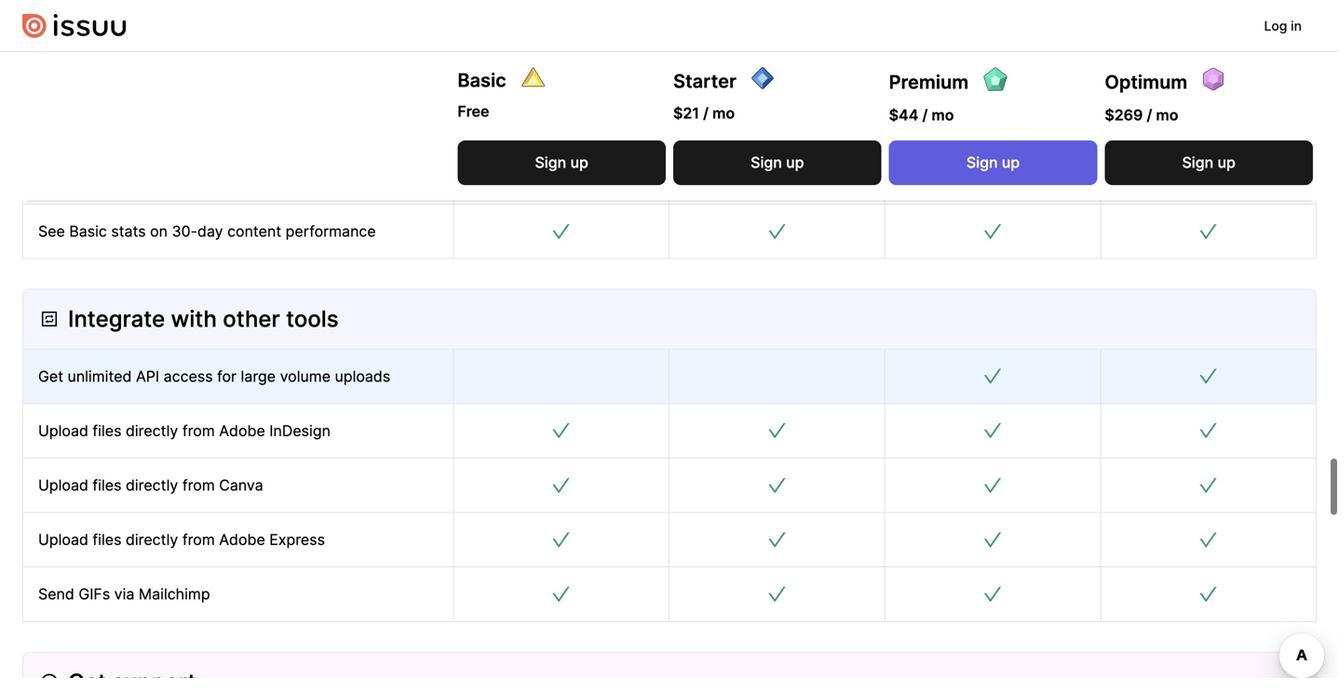 Task type: locate. For each thing, give the bounding box(es) containing it.
volume
[[280, 368, 331, 386]]

1 sign from the left
[[535, 154, 566, 172]]

mo
[[712, 104, 735, 122], [932, 106, 954, 124], [1156, 106, 1178, 124]]

mo inside '$269 / mo sign up'
[[1156, 106, 1178, 124]]

upload files directly from canva
[[38, 477, 263, 495]]

upload
[[38, 422, 88, 440], [38, 477, 88, 495], [38, 531, 88, 550]]

up
[[570, 154, 588, 172], [786, 154, 804, 172], [1002, 154, 1020, 172], [1218, 154, 1236, 172]]

2 sign from the left
[[751, 154, 782, 172]]

2 up from the left
[[786, 154, 804, 172]]

express
[[269, 531, 325, 550]]

2 vertical spatial upload
[[38, 531, 88, 550]]

large
[[241, 368, 276, 386]]

sign up link
[[458, 141, 666, 186], [673, 141, 882, 186], [889, 141, 1097, 186], [1105, 141, 1313, 186]]

2 horizontal spatial /
[[1147, 106, 1152, 124]]

api
[[136, 368, 159, 386]]

directly down upload files directly from canva
[[126, 531, 178, 550]]

premium
[[889, 71, 969, 94]]

0 vertical spatial upload
[[38, 422, 88, 440]]

$44
[[889, 106, 919, 124]]

up for premium
[[1002, 154, 1020, 172]]

uploads
[[335, 368, 390, 386]]

1 from from the top
[[182, 422, 215, 440]]

/ right $44
[[922, 106, 928, 124]]

2 adobe from the top
[[219, 531, 265, 550]]

0 vertical spatial from
[[182, 422, 215, 440]]

2 sign up from the left
[[751, 154, 804, 172]]

2 horizontal spatial sign up
[[966, 154, 1020, 172]]

for
[[217, 368, 237, 386]]

3 sign up link from the left
[[889, 141, 1097, 186]]

log in link
[[1249, 7, 1317, 45]]

/
[[703, 104, 709, 122], [922, 106, 928, 124], [1147, 106, 1152, 124]]

on
[[150, 223, 168, 241]]

mo for premium
[[932, 106, 954, 124]]

sign up link for optimum
[[1105, 141, 1313, 186]]

3 upload from the top
[[38, 531, 88, 550]]

integrate with other tools
[[68, 306, 339, 333]]

/ right $269
[[1147, 106, 1152, 124]]

upload for upload files directly from canva
[[38, 477, 88, 495]]

2 upload from the top
[[38, 477, 88, 495]]

1 adobe from the top
[[219, 422, 265, 440]]

sign up link for premium
[[889, 141, 1097, 186]]

from down "access"
[[182, 422, 215, 440]]

mo down 'optimum' at the top right
[[1156, 106, 1178, 124]]

directly for express
[[126, 531, 178, 550]]

2 vertical spatial files
[[93, 531, 121, 550]]

basic
[[458, 69, 506, 92], [69, 223, 107, 241]]

files up upload files directly from adobe express
[[93, 477, 121, 495]]

see
[[38, 223, 65, 241]]

2 sign up link from the left
[[673, 141, 882, 186]]

1 upload from the top
[[38, 422, 88, 440]]

1 vertical spatial basic
[[69, 223, 107, 241]]

issuu image
[[22, 14, 127, 38]]

1 horizontal spatial /
[[922, 106, 928, 124]]

files
[[93, 422, 121, 440], [93, 477, 121, 495], [93, 531, 121, 550]]

upload for upload files directly from adobe express
[[38, 531, 88, 550]]

4 sign from the left
[[1182, 154, 1214, 172]]

mo down starter
[[712, 104, 735, 122]]

directly
[[126, 422, 178, 440], [126, 477, 178, 495], [126, 531, 178, 550]]

1 vertical spatial directly
[[126, 477, 178, 495]]

basic right see on the top of the page
[[69, 223, 107, 241]]

files down unlimited
[[93, 422, 121, 440]]

stats
[[111, 223, 146, 241]]

3 up from the left
[[1002, 154, 1020, 172]]

adobe for express
[[219, 531, 265, 550]]

0 vertical spatial files
[[93, 422, 121, 440]]

3 sign from the left
[[966, 154, 998, 172]]

indesign
[[269, 422, 331, 440]]

3 files from the top
[[93, 531, 121, 550]]

directly up upload files directly from adobe express
[[126, 477, 178, 495]]

1 vertical spatial adobe
[[219, 531, 265, 550]]

1 sign up link from the left
[[458, 141, 666, 186]]

1 horizontal spatial mo
[[932, 106, 954, 124]]

2 vertical spatial from
[[182, 531, 215, 550]]

0 horizontal spatial sign up
[[535, 154, 588, 172]]

from for express
[[182, 531, 215, 550]]

files for upload files directly from canva
[[93, 477, 121, 495]]

1 up from the left
[[570, 154, 588, 172]]

1 directly from the top
[[126, 422, 178, 440]]

sign up for starter
[[751, 154, 804, 172]]

3 from from the top
[[182, 531, 215, 550]]

mo down premium
[[932, 106, 954, 124]]

2 files from the top
[[93, 477, 121, 495]]

1 vertical spatial from
[[182, 477, 215, 495]]

0 vertical spatial adobe
[[219, 422, 265, 440]]

0 horizontal spatial /
[[703, 104, 709, 122]]

0 horizontal spatial mo
[[712, 104, 735, 122]]

$21 / mo
[[673, 104, 735, 122]]

0 horizontal spatial basic
[[69, 223, 107, 241]]

directly up upload files directly from canva
[[126, 422, 178, 440]]

2 vertical spatial directly
[[126, 531, 178, 550]]

sign
[[535, 154, 566, 172], [751, 154, 782, 172], [966, 154, 998, 172], [1182, 154, 1214, 172]]

log
[[1264, 18, 1287, 34]]

files for upload files directly from adobe indesign
[[93, 422, 121, 440]]

adobe
[[219, 422, 265, 440], [219, 531, 265, 550]]

content
[[227, 223, 281, 241]]

basic up free
[[458, 69, 506, 92]]

upload files directly from adobe express
[[38, 531, 325, 550]]

up for starter
[[786, 154, 804, 172]]

sign up link for starter
[[673, 141, 882, 186]]

1 horizontal spatial sign up
[[751, 154, 804, 172]]

3 sign up from the left
[[966, 154, 1020, 172]]

1 vertical spatial upload
[[38, 477, 88, 495]]

1 vertical spatial files
[[93, 477, 121, 495]]

from
[[182, 422, 215, 440], [182, 477, 215, 495], [182, 531, 215, 550]]

3 directly from the top
[[126, 531, 178, 550]]

1 files from the top
[[93, 422, 121, 440]]

$44 / mo
[[889, 106, 954, 124]]

4 sign up link from the left
[[1105, 141, 1313, 186]]

sign up
[[535, 154, 588, 172], [751, 154, 804, 172], [966, 154, 1020, 172]]

from up mailchimp
[[182, 531, 215, 550]]

sign for starter
[[751, 154, 782, 172]]

upload files directly from adobe indesign
[[38, 422, 331, 440]]

adobe down canva
[[219, 531, 265, 550]]

from left canva
[[182, 477, 215, 495]]

sign up link for basic
[[458, 141, 666, 186]]

adobe up canva
[[219, 422, 265, 440]]

/ right $21
[[703, 104, 709, 122]]

1 sign up from the left
[[535, 154, 588, 172]]

1 horizontal spatial basic
[[458, 69, 506, 92]]

files up 'gifs'
[[93, 531, 121, 550]]

0 vertical spatial directly
[[126, 422, 178, 440]]

2 horizontal spatial mo
[[1156, 106, 1178, 124]]

4 up from the left
[[1218, 154, 1236, 172]]



Task type: vqa. For each thing, say whether or not it's contained in the screenshot.
Adobe to the bottom
yes



Task type: describe. For each thing, give the bounding box(es) containing it.
integrate
[[68, 306, 165, 333]]

canva
[[219, 477, 263, 495]]

access
[[164, 368, 213, 386]]

/ inside '$269 / mo sign up'
[[1147, 106, 1152, 124]]

$269
[[1105, 106, 1143, 124]]

mailchimp
[[139, 586, 210, 604]]

with
[[171, 306, 217, 333]]

0 vertical spatial basic
[[458, 69, 506, 92]]

optimum
[[1105, 71, 1188, 94]]

send gifs via mailchimp
[[38, 586, 210, 604]]

30-
[[172, 223, 197, 241]]

2 from from the top
[[182, 477, 215, 495]]

get unlimited api access for large volume uploads
[[38, 368, 390, 386]]

starter
[[673, 70, 736, 93]]

sign up for basic
[[535, 154, 588, 172]]

see basic stats on 30-day content performance
[[38, 223, 376, 241]]

send
[[38, 586, 74, 604]]

sign inside '$269 / mo sign up'
[[1182, 154, 1214, 172]]

log in
[[1264, 18, 1302, 34]]

sign up for premium
[[966, 154, 1020, 172]]

sign for premium
[[966, 154, 998, 172]]

up inside '$269 / mo sign up'
[[1218, 154, 1236, 172]]

/ for premium
[[922, 106, 928, 124]]

tools
[[286, 306, 339, 333]]

mo for starter
[[712, 104, 735, 122]]

adobe for indesign
[[219, 422, 265, 440]]

directly for indesign
[[126, 422, 178, 440]]

gifs
[[79, 586, 110, 604]]

performance
[[286, 223, 376, 241]]

2 directly from the top
[[126, 477, 178, 495]]

day
[[197, 223, 223, 241]]

upload for upload files directly from adobe indesign
[[38, 422, 88, 440]]

from for indesign
[[182, 422, 215, 440]]

get
[[38, 368, 63, 386]]

files for upload files directly from adobe express
[[93, 531, 121, 550]]

via
[[114, 586, 134, 604]]

in
[[1291, 18, 1302, 34]]

other
[[223, 306, 280, 333]]

up for basic
[[570, 154, 588, 172]]

free
[[458, 102, 489, 121]]

/ for starter
[[703, 104, 709, 122]]

unlimited
[[68, 368, 132, 386]]

$269 / mo sign up
[[1105, 106, 1236, 172]]

$21
[[673, 104, 699, 122]]

sign for basic
[[535, 154, 566, 172]]



